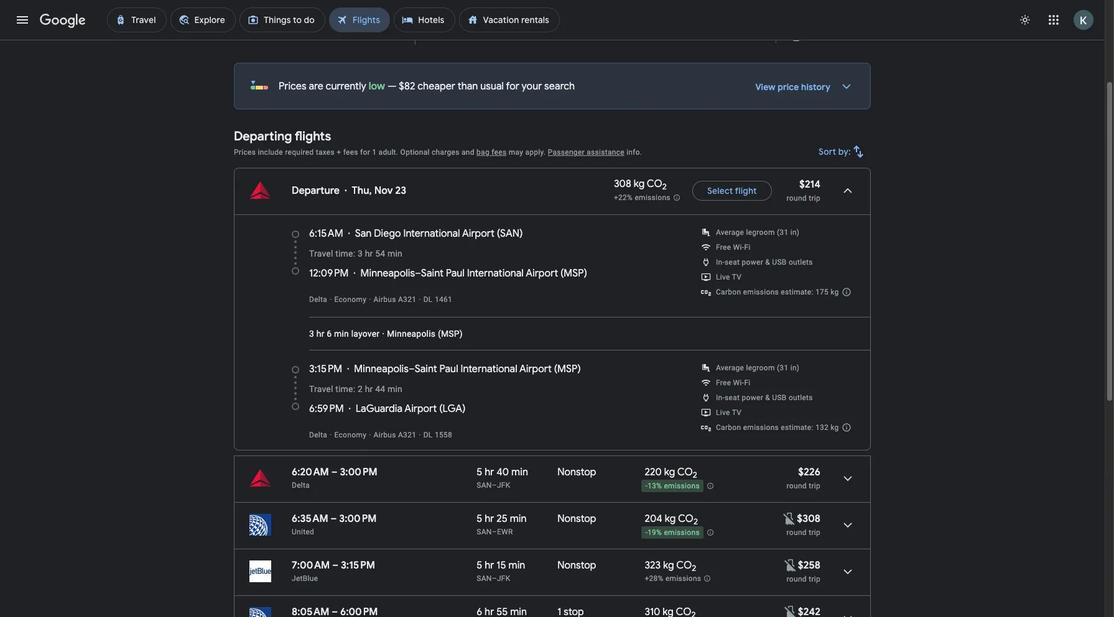 Task type: describe. For each thing, give the bounding box(es) containing it.
departing flights
[[234, 129, 331, 144]]

track
[[255, 27, 278, 38]]

economy for 12:09 pm
[[335, 296, 367, 304]]

free for minneapolis–saint paul international airport ( msp )
[[716, 379, 731, 388]]

5 for 5 hr 40 min
[[477, 467, 483, 479]]

learn more about tracked prices image
[[309, 27, 320, 38]]

carbon for minneapolis–saint paul international airport ( msp )
[[716, 424, 741, 433]]

minneapolis
[[387, 329, 436, 339]]

Arrival time: 6:00 PM. text field
[[340, 607, 378, 618]]

this price for this flight doesn't include overhead bin access. if you need a carry-on bag, use the bags filter to update prices. image
[[783, 559, 798, 573]]

optional
[[401, 148, 430, 157]]

$226
[[799, 467, 821, 479]]

view
[[756, 82, 776, 93]]

3:15 pm inside 7:00 am – 3:15 pm jetblue
[[341, 560, 375, 573]]

currently
[[326, 80, 366, 93]]

change appearance image
[[1011, 5, 1041, 35]]

jfk for 15
[[497, 575, 511, 584]]

1 fees from the left
[[343, 148, 358, 157]]

and
[[462, 148, 475, 157]]

any dates
[[428, 27, 470, 38]]

dl for airport
[[424, 431, 433, 440]]

san
[[355, 228, 372, 240]]

bag fees button
[[477, 148, 507, 157]]

flight details. leaves san diego international airport at 7:00 am on thursday, november 23 and arrives at john f. kennedy international airport at 3:15 pm on thursday, november 23. image
[[833, 558, 863, 587]]

+22%
[[614, 193, 633, 202]]

$226 round trip
[[787, 467, 821, 491]]

international for paul
[[404, 228, 460, 240]]

Arrival time: 3:15 PM. text field
[[341, 560, 375, 573]]

carbon emissions estimate: 175 kg
[[716, 288, 839, 297]]

sort by:
[[819, 146, 851, 157]]

co for 204
[[678, 513, 694, 526]]

may
[[509, 148, 523, 157]]

in) for minneapolis–saint paul international airport ( msp )
[[791, 364, 800, 373]]

tv for san diego international airport ( san )
[[732, 273, 742, 282]]

live tv for san diego international airport ( san )
[[716, 273, 742, 282]]

nov 23 – 29
[[327, 27, 374, 38]]

1
[[372, 148, 377, 157]]

+22% emissions
[[614, 193, 671, 202]]

total duration 5 hr 40 min. element
[[477, 467, 558, 481]]

leaves san diego international airport at 8:05 am on thursday, november 23 and arrives at laguardia airport at 6:00 pm on thursday, november 23. element
[[292, 607, 378, 618]]

Arrival time: 3:00 PM. text field
[[339, 513, 377, 526]]

emissions down '220 kg co 2'
[[664, 482, 700, 491]]

time: for 6:59 pm
[[336, 385, 355, 395]]

seat for minneapolis–saint paul international airport ( msp )
[[725, 394, 740, 403]]

sort
[[819, 146, 837, 157]]

thu, nov 23
[[352, 185, 406, 197]]

trip inside $214 round trip
[[809, 194, 821, 203]]

4 trip from the top
[[809, 576, 821, 584]]

minneapolis ( msp )
[[387, 329, 463, 339]]

emissions down 204 kg co 2
[[664, 529, 700, 538]]

your
[[522, 80, 542, 93]]

(31 for san diego international airport ( san )
[[777, 228, 789, 237]]

include
[[258, 148, 283, 157]]

1558
[[435, 431, 452, 440]]

nonstop for 5 hr 15 min
[[558, 560, 596, 573]]

low
[[369, 80, 385, 93]]

-13% emissions
[[646, 482, 700, 491]]

323 kg co 2
[[645, 560, 697, 575]]

Arrival time: 6:59 PM. text field
[[309, 403, 344, 416]]

in-seat power & usb outlets for san diego international airport ( san )
[[716, 258, 813, 267]]

in- for san diego international airport ( san )
[[716, 258, 725, 267]]

40
[[497, 467, 509, 479]]

0 vertical spatial 3:15 pm
[[309, 363, 342, 376]]

1 horizontal spatial 3
[[358, 249, 363, 259]]

& for minneapolis–saint paul international airport ( msp )
[[766, 394, 770, 403]]

nonstop flight. element for 5 hr 25 min
[[558, 513, 596, 528]]

hr for 6
[[317, 329, 325, 339]]

airport for 12:09 pm
[[526, 268, 558, 280]]

laguardia airport ( lga )
[[356, 403, 466, 416]]

1 horizontal spatial for
[[506, 80, 519, 93]]

1 vertical spatial for
[[360, 148, 370, 157]]

) for 3:15 pm
[[578, 363, 581, 376]]

charges
[[432, 148, 460, 157]]

hr left 44
[[365, 385, 373, 395]]

—
[[388, 80, 397, 93]]

estimate: for san diego international airport ( san )
[[781, 288, 814, 297]]

204
[[645, 513, 663, 526]]

legroom for san diego international airport ( san )
[[746, 228, 775, 237]]

323
[[645, 560, 661, 573]]

kg for 220
[[664, 467, 675, 479]]

track prices
[[255, 27, 306, 38]]

min for 6
[[334, 329, 349, 339]]

min for 40
[[512, 467, 528, 479]]

220
[[645, 467, 662, 479]]

legroom for minneapolis–saint paul international airport ( msp )
[[746, 364, 775, 373]]

prices include required taxes + fees for 1 adult. optional charges and bag fees may apply. passenger assistance
[[234, 148, 625, 157]]

1461
[[435, 296, 452, 304]]

a321 for laguardia
[[398, 431, 416, 440]]

this price for this flight doesn't include overhead bin access. if you need a carry-on bag, use the bags filter to update prices. image for 308 us dollars text box
[[782, 512, 797, 527]]

total duration 6 hr 55 min. element
[[477, 607, 558, 618]]

– inside 5 hr 15 min san – jfk
[[492, 575, 497, 584]]

travel time: 3 hr 54 min
[[309, 249, 403, 259]]

5 for 5 hr 25 min
[[477, 513, 483, 526]]

$82
[[399, 80, 415, 93]]

6:59 pm
[[309, 403, 344, 416]]

3:00 pm for 6:20 am
[[340, 467, 378, 479]]

layover
[[351, 329, 380, 339]]

a321 for minneapolis–saint
[[398, 296, 416, 304]]

54
[[375, 249, 385, 259]]

– inside 6:35 am – 3:00 pm united
[[331, 513, 337, 526]]

fi for minneapolis–saint paul international airport ( msp )
[[745, 379, 751, 388]]

– inside '5 hr 40 min san – jfk'
[[492, 482, 497, 490]]

3 trip from the top
[[809, 529, 821, 538]]

nonstop flight. element for 5 hr 15 min
[[558, 560, 596, 574]]

$258
[[798, 560, 821, 573]]

in-seat power & usb outlets for minneapolis–saint paul international airport ( msp )
[[716, 394, 813, 403]]

bag
[[477, 148, 490, 157]]

6:35 am
[[292, 513, 328, 526]]

carbon emissions estimate: 132 kilograms element
[[716, 424, 839, 433]]

wi- for minneapolis–saint paul international airport ( msp )
[[733, 379, 745, 388]]

adult.
[[379, 148, 398, 157]]

delta for 6:59 pm
[[309, 431, 327, 440]]

sort by: button
[[814, 137, 871, 167]]

2 for 323
[[692, 564, 697, 575]]

dl 1558
[[424, 431, 452, 440]]

308 kg co 2
[[614, 178, 667, 193]]

hr left 54
[[365, 249, 373, 259]]

- for 204
[[646, 529, 648, 538]]

find the best price region
[[234, 16, 871, 53]]

+28%
[[645, 575, 664, 584]]

5 hr 15 min san – jfk
[[477, 560, 525, 584]]

delta inside the 6:20 am – 3:00 pm delta
[[292, 482, 310, 490]]

leaves san diego international airport at 6:35 am on thursday, november 23 and arrives at newark liberty international airport at 3:00 pm on thursday, november 23. element
[[292, 513, 377, 526]]

175
[[816, 288, 829, 297]]

flight
[[735, 185, 757, 197]]

jfk for 40
[[497, 482, 511, 490]]

power for san diego international airport ( san )
[[742, 258, 764, 267]]

co for 220
[[678, 467, 693, 479]]

( for 12:09 pm
[[561, 268, 564, 280]]

-19% emissions
[[646, 529, 700, 538]]

6:20 am – 3:00 pm delta
[[292, 467, 378, 490]]

2 for 308
[[663, 182, 667, 193]]

delta for 12:09 pm
[[309, 296, 327, 304]]

) for 6:15 am
[[520, 228, 523, 240]]

airbus for minneapolis–saint
[[374, 296, 396, 304]]

3 hr 6 min layover
[[309, 329, 380, 339]]

nonstop flight. element for 5 hr 40 min
[[558, 467, 596, 481]]

airport for 3:15 pm
[[520, 363, 552, 376]]

travel time: 2 hr 44 min
[[309, 385, 403, 395]]

kg right "132"
[[831, 424, 839, 433]]

diego
[[374, 228, 401, 240]]

thu,
[[352, 185, 372, 197]]

average for san diego international airport ( san )
[[716, 228, 744, 237]]

dl 1461
[[424, 296, 452, 304]]

( for 3:15 pm
[[554, 363, 558, 376]]

average legroom (31 in) for san diego international airport ( san )
[[716, 228, 800, 237]]

flight details. leaves san diego international airport at 6:35 am on thursday, november 23 and arrives at newark liberty international airport at 3:00 pm on thursday, november 23. image
[[833, 511, 863, 541]]

7:00 am – 3:15 pm jetblue
[[292, 560, 375, 584]]

assistance
[[587, 148, 625, 157]]

prices
[[280, 27, 306, 38]]

13%
[[648, 482, 662, 491]]

308
[[614, 178, 632, 191]]

1 vertical spatial international
[[467, 268, 524, 280]]

san for 15
[[477, 575, 492, 584]]

free wi-fi for san diego international airport ( san )
[[716, 243, 751, 252]]

usb for minneapolis–saint paul international airport ( msp )
[[773, 394, 787, 403]]

select flight button
[[693, 176, 772, 206]]

kg for 204
[[665, 513, 676, 526]]

204 kg co 2
[[645, 513, 698, 528]]

minneapolis–saint for 3:15 pm
[[354, 363, 437, 376]]

19%
[[648, 529, 662, 538]]

leaves san diego international airport at 7:00 am on thursday, november 23 and arrives at john f. kennedy international airport at 3:15 pm on thursday, november 23. element
[[292, 560, 375, 573]]

( for 6:15 am
[[497, 228, 500, 240]]

+28% emissions
[[645, 575, 702, 584]]

flight details. leaves san diego international airport at 8:05 am on thursday, november 23 and arrives at laguardia airport at 6:00 pm on thursday, november 23. image
[[833, 604, 863, 618]]

7:00 am
[[292, 560, 330, 573]]

passenger assistance button
[[548, 148, 625, 157]]

carbon emissions estimate: 132 kg
[[716, 424, 839, 433]]

nov inside find the best price region
[[327, 27, 344, 38]]



Task type: vqa. For each thing, say whether or not it's contained in the screenshot.
first $1,903 button from left
no



Task type: locate. For each thing, give the bounding box(es) containing it.
2 vertical spatial nonstop flight. element
[[558, 560, 596, 574]]

0 vertical spatial a321
[[398, 296, 416, 304]]

0 vertical spatial tv
[[732, 273, 742, 282]]

dl left 1461
[[424, 296, 433, 304]]

for left the 1
[[360, 148, 370, 157]]

1 dl from the top
[[424, 296, 433, 304]]

san diego international airport ( san )
[[355, 228, 523, 240]]

1 vertical spatial &
[[766, 394, 770, 403]]

None search field
[[234, 0, 871, 11]]

0 horizontal spatial nov
[[327, 27, 344, 38]]

2 vertical spatial delta
[[292, 482, 310, 490]]

1 round trip from the top
[[787, 529, 821, 538]]

1 free from the top
[[716, 243, 731, 252]]

1 vertical spatial prices
[[234, 148, 256, 157]]

6
[[327, 329, 332, 339]]

&
[[766, 258, 770, 267], [766, 394, 770, 403]]

nonstop for 5 hr 40 min
[[558, 467, 596, 479]]

1 airbus from the top
[[374, 296, 396, 304]]

1 vertical spatial time:
[[336, 385, 355, 395]]

1 vertical spatial in)
[[791, 364, 800, 373]]

1 vertical spatial paul
[[440, 363, 458, 376]]

0 vertical spatial -
[[646, 482, 648, 491]]

minneapolis–saint down 54
[[361, 268, 444, 280]]

paul up 1461
[[446, 268, 465, 280]]

Departure time: 6:35 AM. text field
[[292, 513, 328, 526]]

paul up lga
[[440, 363, 458, 376]]

1 a321 from the top
[[398, 296, 416, 304]]

average
[[716, 228, 744, 237], [716, 364, 744, 373]]

1 average from the top
[[716, 228, 744, 237]]

1 vertical spatial delta
[[309, 431, 327, 440]]

1 legroom from the top
[[746, 228, 775, 237]]

fi for san diego international airport ( san )
[[745, 243, 751, 252]]

2 seat from the top
[[725, 394, 740, 403]]

dates
[[447, 27, 470, 38]]

1 vertical spatial outlets
[[789, 394, 813, 403]]

1 horizontal spatial nov
[[374, 185, 393, 197]]

2 up +28% emissions
[[692, 564, 697, 575]]

hr inside 5 hr 15 min san – jfk
[[485, 560, 494, 573]]

5 inside 5 hr 25 min san – ewr
[[477, 513, 483, 526]]

Departure time: 8:05 AM. text field
[[292, 607, 329, 618]]

min right the "40"
[[512, 467, 528, 479]]

usb
[[773, 258, 787, 267], [773, 394, 787, 403]]

2 vertical spatial msp
[[558, 363, 578, 376]]

3:00 pm up 3:15 pm "text box"
[[339, 513, 377, 526]]

kg up '+22% emissions'
[[634, 178, 645, 191]]

kg
[[634, 178, 645, 191], [831, 288, 839, 297], [831, 424, 839, 433], [664, 467, 675, 479], [665, 513, 676, 526], [663, 560, 674, 573]]

carbon emissions estimate: 175 kilograms element
[[716, 288, 839, 297]]

co up '+22% emissions'
[[647, 178, 663, 191]]

outlets for san diego international airport ( san )
[[789, 258, 813, 267]]

for
[[506, 80, 519, 93], [360, 148, 370, 157]]

0 vertical spatial legroom
[[746, 228, 775, 237]]

in- for minneapolis–saint paul international airport ( msp )
[[716, 394, 725, 403]]

0 vertical spatial delta
[[309, 296, 327, 304]]

1 vertical spatial nov
[[374, 185, 393, 197]]

a321
[[398, 296, 416, 304], [398, 431, 416, 440]]

usb up carbon emissions estimate: 132 kilograms "element"
[[773, 394, 787, 403]]

average legroom (31 in)
[[716, 228, 800, 237], [716, 364, 800, 373]]

airbus for laguardia
[[374, 431, 396, 440]]

0 vertical spatial (31
[[777, 228, 789, 237]]

1 - from the top
[[646, 482, 648, 491]]

2 fi from the top
[[745, 379, 751, 388]]

1 vertical spatial msp
[[441, 329, 460, 339]]

minneapolis–saint up 44
[[354, 363, 437, 376]]

2 time: from the top
[[336, 385, 355, 395]]

travel down departure time: 3:15 pm. text field at the left bottom of the page
[[309, 385, 333, 395]]

hr inside 5 hr 25 min san – ewr
[[485, 513, 494, 526]]

united
[[292, 528, 314, 537]]

round trip for $258
[[787, 576, 821, 584]]

airbus down laguardia
[[374, 431, 396, 440]]

Arrival time: 12:09 PM. text field
[[309, 268, 349, 280]]

3 nonstop flight. element from the top
[[558, 560, 596, 574]]

1 tv from the top
[[732, 273, 742, 282]]

1 vertical spatial in-
[[716, 394, 725, 403]]

outlets up carbon emissions estimate: 132 kg
[[789, 394, 813, 403]]

live for minneapolis–saint paul international airport ( msp )
[[716, 409, 730, 418]]

0 horizontal spatial fees
[[343, 148, 358, 157]]

2 vertical spatial 5
[[477, 560, 483, 573]]

1 vertical spatial minneapolis–saint paul international airport ( msp )
[[354, 363, 581, 376]]

1 vertical spatial round trip
[[787, 576, 821, 584]]

5 inside '5 hr 40 min san – jfk'
[[477, 467, 483, 479]]

3 left 54
[[358, 249, 363, 259]]

1 vertical spatial 5
[[477, 513, 483, 526]]

price
[[778, 82, 799, 93]]

– inside the 6:20 am – 3:00 pm delta
[[331, 467, 338, 479]]

round down $308
[[787, 529, 807, 538]]

1 vertical spatial estimate:
[[781, 424, 814, 433]]

departure
[[292, 185, 340, 197]]

round down this price for this flight doesn't include overhead bin access. if you need a carry-on bag, use the bags filter to update prices. image
[[787, 576, 807, 584]]

0 vertical spatial free
[[716, 243, 731, 252]]

history
[[802, 82, 831, 93]]

delta down 12:09 pm
[[309, 296, 327, 304]]

1 round from the top
[[787, 194, 807, 203]]

outlets up carbon emissions estimate: 175 kilograms 'element'
[[789, 258, 813, 267]]

2 outlets from the top
[[789, 394, 813, 403]]

jfk
[[497, 482, 511, 490], [497, 575, 511, 584]]

airbus up layover
[[374, 296, 396, 304]]

wi- for san diego international airport ( san )
[[733, 243, 745, 252]]

3 nonstop from the top
[[558, 560, 596, 573]]

3:00 pm for 6:35 am
[[339, 513, 377, 526]]

time: up 6:59 pm
[[336, 385, 355, 395]]

1 stop flight. element
[[558, 607, 584, 618]]

kg inside '220 kg co 2'
[[664, 467, 675, 479]]

seat for san diego international airport ( san )
[[725, 258, 740, 267]]

2 average from the top
[[716, 364, 744, 373]]

emissions for +22% emissions
[[635, 193, 671, 202]]

msp for 12:09 pm
[[564, 268, 584, 280]]

0 vertical spatial time:
[[336, 249, 355, 259]]

outlets
[[789, 258, 813, 267], [789, 394, 813, 403]]

0 vertical spatial airbus
[[374, 296, 396, 304]]

1 trip from the top
[[809, 194, 821, 203]]

economy for 6:59 pm
[[335, 431, 367, 440]]

0 vertical spatial 5
[[477, 467, 483, 479]]

hr left 25
[[485, 513, 494, 526]]

0 vertical spatial &
[[766, 258, 770, 267]]

emissions for carbon emissions estimate: 175 kg
[[743, 288, 779, 297]]

nov left 23
[[374, 185, 393, 197]]

1 vertical spatial dl
[[424, 431, 433, 440]]

1 vertical spatial airbus a321
[[374, 431, 416, 440]]

tv up carbon emissions estimate: 132 kg
[[732, 409, 742, 418]]

308 US dollars text field
[[797, 513, 821, 526]]

2 legroom from the top
[[746, 364, 775, 373]]

power for minneapolis–saint paul international airport ( msp )
[[742, 394, 764, 403]]

2 up '+22% emissions'
[[663, 182, 667, 193]]

prices
[[279, 80, 307, 93], [234, 148, 256, 157]]

1 vertical spatial in-seat power & usb outlets
[[716, 394, 813, 403]]

kg inside 204 kg co 2
[[665, 513, 676, 526]]

trip down 308 us dollars text box
[[809, 529, 821, 538]]

wi- up carbon emissions estimate: 132 kg
[[733, 379, 745, 388]]

this price for this flight doesn't include overhead bin access. if you need a carry-on bag, use the bags filter to update prices. image for 242 us dollars text field
[[783, 605, 798, 618]]

usb for san diego international airport ( san )
[[773, 258, 787, 267]]

1 (31 from the top
[[777, 228, 789, 237]]

fi
[[745, 243, 751, 252], [745, 379, 751, 388]]

) for 12:09 pm
[[584, 268, 587, 280]]

Departure time: 3:15 PM. text field
[[309, 363, 342, 376]]

minneapolis–saint for 12:09 pm
[[361, 268, 444, 280]]

live up carbon emissions estimate: 175 kilograms 'element'
[[716, 273, 730, 282]]

0 vertical spatial 3
[[358, 249, 363, 259]]

5
[[477, 467, 483, 479], [477, 513, 483, 526], [477, 560, 483, 573]]

round down $214 text box
[[787, 194, 807, 203]]

1 vertical spatial carbon
[[716, 424, 741, 433]]

economy
[[335, 296, 367, 304], [335, 431, 367, 440]]

1 vertical spatial wi-
[[733, 379, 745, 388]]

1 vertical spatial legroom
[[746, 364, 775, 373]]

travel for 3:15 pm
[[309, 385, 333, 395]]

23
[[395, 185, 406, 197]]

2 dl from the top
[[424, 431, 433, 440]]

trip down $226
[[809, 482, 821, 491]]

departing
[[234, 129, 292, 144]]

1 estimate: from the top
[[781, 288, 814, 297]]

airbus a321 up minneapolis
[[374, 296, 416, 304]]

1 vertical spatial average legroom (31 in)
[[716, 364, 800, 373]]

2 airbus a321 from the top
[[374, 431, 416, 440]]

– inside 7:00 am – 3:15 pm jetblue
[[332, 560, 339, 573]]

wi- down select flight
[[733, 243, 745, 252]]

prices for prices include required taxes + fees for 1 adult. optional charges and bag fees may apply. passenger assistance
[[234, 148, 256, 157]]

2 inside 323 kg co 2
[[692, 564, 697, 575]]

prices left are
[[279, 80, 307, 93]]

0 vertical spatial in-
[[716, 258, 725, 267]]

2 jfk from the top
[[497, 575, 511, 584]]

2 (31 from the top
[[777, 364, 789, 373]]

0 vertical spatial dl
[[424, 296, 433, 304]]

5 for 5 hr 15 min
[[477, 560, 483, 573]]

1 jfk from the top
[[497, 482, 511, 490]]

in) for san diego international airport ( san )
[[791, 228, 800, 237]]

round
[[787, 194, 807, 203], [787, 482, 807, 491], [787, 529, 807, 538], [787, 576, 807, 584]]

2 inside '220 kg co 2'
[[693, 471, 698, 481]]

kg right 175
[[831, 288, 839, 297]]

co inside 323 kg co 2
[[677, 560, 692, 573]]

– inside 5 hr 25 min san – ewr
[[492, 528, 497, 537]]

hr inside '5 hr 40 min san – jfk'
[[485, 467, 494, 479]]

3:00 pm inside the 6:20 am – 3:00 pm delta
[[340, 467, 378, 479]]

co inside 308 kg co 2
[[647, 178, 663, 191]]

1 vertical spatial fi
[[745, 379, 751, 388]]

nov
[[327, 27, 344, 38], [374, 185, 393, 197]]

1 economy from the top
[[335, 296, 367, 304]]

2 estimate: from the top
[[781, 424, 814, 433]]

0 vertical spatial nonstop flight. element
[[558, 467, 596, 481]]

san inside 5 hr 25 min san – ewr
[[477, 528, 492, 537]]

– down 25
[[492, 528, 497, 537]]

1 live tv from the top
[[716, 273, 742, 282]]

1 vertical spatial this price for this flight doesn't include overhead bin access. if you need a carry-on bag, use the bags filter to update prices. image
[[783, 605, 798, 618]]

paul for 12:09 pm
[[446, 268, 465, 280]]

travel for 6:15 am
[[309, 249, 333, 259]]

1 vertical spatial live tv
[[716, 409, 742, 418]]

226 US dollars text field
[[799, 467, 821, 479]]

average for minneapolis–saint paul international airport ( msp )
[[716, 364, 744, 373]]

(31 down $214 round trip
[[777, 228, 789, 237]]

0 vertical spatial nonstop
[[558, 467, 596, 479]]

kg for 323
[[663, 560, 674, 573]]

this price for this flight doesn't include overhead bin access. if you need a carry-on bag, use the bags filter to update prices. image down this price for this flight doesn't include overhead bin access. if you need a carry-on bag, use the bags filter to update prices. image
[[783, 605, 798, 618]]

economy down arrival time: 12:09 pm. text field
[[335, 296, 367, 304]]

by:
[[839, 146, 851, 157]]

Departure time: 6:20 AM. text field
[[292, 467, 329, 479]]

time: for 12:09 pm
[[336, 249, 355, 259]]

1 seat from the top
[[725, 258, 740, 267]]

paul
[[446, 268, 465, 280], [440, 363, 458, 376]]

flight details. leaves san diego international airport at 6:20 am on thursday, november 23 and arrives at john f. kennedy international airport at 3:00 pm on thursday, november 23. image
[[833, 464, 863, 494]]

this price for this flight doesn't include overhead bin access. if you need a carry-on bag, use the bags filter to update prices. image
[[782, 512, 797, 527], [783, 605, 798, 618]]

2 travel from the top
[[309, 385, 333, 395]]

5 left 25
[[477, 513, 483, 526]]

1 wi- from the top
[[733, 243, 745, 252]]

hr left the 6
[[317, 329, 325, 339]]

214 US dollars text field
[[800, 179, 821, 191]]

2 nonstop flight. element from the top
[[558, 513, 596, 528]]

1 travel from the top
[[309, 249, 333, 259]]

any
[[428, 27, 444, 38]]

25
[[497, 513, 508, 526]]

0 vertical spatial in-seat power & usb outlets
[[716, 258, 813, 267]]

min inside 5 hr 25 min san – ewr
[[510, 513, 527, 526]]

1 vertical spatial free wi-fi
[[716, 379, 751, 388]]

power up carbon emissions estimate: 175 kilograms 'element'
[[742, 258, 764, 267]]

2 vertical spatial international
[[461, 363, 518, 376]]

nonstop
[[558, 467, 596, 479], [558, 513, 596, 526], [558, 560, 596, 573]]

0 vertical spatial msp
[[564, 268, 584, 280]]

than
[[458, 80, 478, 93]]

2 & from the top
[[766, 394, 770, 403]]

0 vertical spatial travel
[[309, 249, 333, 259]]

co inside 204 kg co 2
[[678, 513, 694, 526]]

kg inside 323 kg co 2
[[663, 560, 674, 573]]

seat up carbon emissions estimate: 175 kilograms 'element'
[[725, 258, 740, 267]]

0 vertical spatial fi
[[745, 243, 751, 252]]

2 live from the top
[[716, 409, 730, 418]]

emissions for +28% emissions
[[666, 575, 702, 584]]

hr for 40
[[485, 467, 494, 479]]

0 vertical spatial wi-
[[733, 243, 745, 252]]

2 economy from the top
[[335, 431, 367, 440]]

trip down $214 text box
[[809, 194, 821, 203]]

0 horizontal spatial prices
[[234, 148, 256, 157]]

legroom up carbon emissions estimate: 132 kg
[[746, 364, 775, 373]]

1 vertical spatial average
[[716, 364, 744, 373]]

0 vertical spatial outlets
[[789, 258, 813, 267]]

average legroom (31 in) for minneapolis–saint paul international airport ( msp )
[[716, 364, 800, 373]]

)
[[520, 228, 523, 240], [584, 268, 587, 280], [460, 329, 463, 339], [578, 363, 581, 376], [462, 403, 466, 416]]

0 vertical spatial paul
[[446, 268, 465, 280]]

emissions down 308 kg co 2
[[635, 193, 671, 202]]

min right 44
[[388, 385, 403, 395]]

0 vertical spatial average legroom (31 in)
[[716, 228, 800, 237]]

co up -19% emissions
[[678, 513, 694, 526]]

– down 15
[[492, 575, 497, 584]]

15
[[497, 560, 506, 573]]

1 live from the top
[[716, 273, 730, 282]]

(31 up carbon emissions estimate: 132 kg
[[777, 364, 789, 373]]

$214 round trip
[[787, 179, 821, 203]]

2 average legroom (31 in) from the top
[[716, 364, 800, 373]]

emissions left 175
[[743, 288, 779, 297]]

0 vertical spatial free wi-fi
[[716, 243, 751, 252]]

2 left 44
[[358, 385, 363, 395]]

1 vertical spatial live
[[716, 409, 730, 418]]

2 inside 308 kg co 2
[[663, 182, 667, 193]]

3
[[358, 249, 363, 259], [309, 329, 314, 339]]

min right 54
[[388, 249, 403, 259]]

estimate:
[[781, 288, 814, 297], [781, 424, 814, 433]]

total duration 5 hr 25 min. element
[[477, 513, 558, 528]]

kg for 308
[[634, 178, 645, 191]]

san for 40
[[477, 482, 492, 490]]

258 US dollars text field
[[798, 560, 821, 573]]

economy down arrival time: 6:59 pm. text box
[[335, 431, 367, 440]]

0 vertical spatial in)
[[791, 228, 800, 237]]

0 vertical spatial airbus a321
[[374, 296, 416, 304]]

1 airbus a321 from the top
[[374, 296, 416, 304]]

 image
[[382, 329, 385, 339]]

12:09 pm
[[309, 268, 349, 280]]

international for airport
[[461, 363, 518, 376]]

2 inside 204 kg co 2
[[694, 517, 698, 528]]

ewr
[[497, 528, 513, 537]]

paul for 3:15 pm
[[440, 363, 458, 376]]

hr left 15
[[485, 560, 494, 573]]

airbus a321 for minneapolis–saint
[[374, 296, 416, 304]]

0 vertical spatial 3:00 pm
[[340, 467, 378, 479]]

1 vertical spatial -
[[646, 529, 648, 538]]

total duration 5 hr 15 min. element
[[477, 560, 558, 574]]

taxes
[[316, 148, 335, 157]]

carbon for san diego international airport ( san )
[[716, 288, 741, 297]]

3 left the 6
[[309, 329, 314, 339]]

1 horizontal spatial fees
[[492, 148, 507, 157]]

1 outlets from the top
[[789, 258, 813, 267]]

3:00 pm up arrival time: 3:00 pm. text field
[[340, 467, 378, 479]]

laguardia
[[356, 403, 403, 416]]

+
[[337, 148, 341, 157]]

2 a321 from the top
[[398, 431, 416, 440]]

carbon
[[716, 288, 741, 297], [716, 424, 741, 433]]

main menu image
[[15, 12, 30, 27]]

1 vertical spatial 3:00 pm
[[339, 513, 377, 526]]

242 US dollars text field
[[798, 607, 821, 618]]

for left your
[[506, 80, 519, 93]]

select
[[707, 185, 733, 197]]

nonstop flight. element
[[558, 467, 596, 481], [558, 513, 596, 528], [558, 560, 596, 574]]

0 vertical spatial minneapolis–saint
[[361, 268, 444, 280]]

delta down 6:59 pm
[[309, 431, 327, 440]]

3:00 pm inside 6:35 am – 3:00 pm united
[[339, 513, 377, 526]]

co inside '220 kg co 2'
[[678, 467, 693, 479]]

0 vertical spatial this price for this flight doesn't include overhead bin access. if you need a carry-on bag, use the bags filter to update prices. image
[[782, 512, 797, 527]]

2 airbus from the top
[[374, 431, 396, 440]]

passenger
[[548, 148, 585, 157]]

outlets for minneapolis–saint paul international airport ( msp )
[[789, 394, 813, 403]]

trip inside $226 round trip
[[809, 482, 821, 491]]

2 vertical spatial nonstop
[[558, 560, 596, 573]]

legroom
[[746, 228, 775, 237], [746, 364, 775, 373]]

2 usb from the top
[[773, 394, 787, 403]]

estimate: left "132"
[[781, 424, 814, 433]]

free
[[716, 243, 731, 252], [716, 379, 731, 388]]

1 vertical spatial nonstop
[[558, 513, 596, 526]]

san inside 5 hr 15 min san – jfk
[[477, 575, 492, 584]]

time:
[[336, 249, 355, 259], [336, 385, 355, 395]]

1 in-seat power & usb outlets from the top
[[716, 258, 813, 267]]

- for 220
[[646, 482, 648, 491]]

1 average legroom (31 in) from the top
[[716, 228, 800, 237]]

23 – 29
[[346, 27, 374, 38]]

0 vertical spatial average
[[716, 228, 744, 237]]

2 round trip from the top
[[787, 576, 821, 584]]

0 vertical spatial estimate:
[[781, 288, 814, 297]]

2 wi- from the top
[[733, 379, 745, 388]]

$214
[[800, 179, 821, 191]]

prices down departing at the top of page
[[234, 148, 256, 157]]

2 nonstop from the top
[[558, 513, 596, 526]]

2 5 from the top
[[477, 513, 483, 526]]

apply.
[[526, 148, 546, 157]]

1 horizontal spatial prices
[[279, 80, 307, 93]]

2 round from the top
[[787, 482, 807, 491]]

2 fees from the left
[[492, 148, 507, 157]]

1 vertical spatial 3:15 pm
[[341, 560, 375, 573]]

132
[[816, 424, 829, 433]]

2 for 204
[[694, 517, 698, 528]]

live
[[716, 273, 730, 282], [716, 409, 730, 418]]

co up -13% emissions
[[678, 467, 693, 479]]

1 & from the top
[[766, 258, 770, 267]]

Arrival time: 3:00 PM. text field
[[340, 467, 378, 479]]

kg up -19% emissions
[[665, 513, 676, 526]]

3:15 pm
[[309, 363, 342, 376], [341, 560, 375, 573]]

leaves san diego international airport at 6:20 am on thursday, november 23 and arrives at john f. kennedy international airport at 3:00 pm on thursday, november 23. element
[[292, 467, 378, 479]]

1 nonstop flight. element from the top
[[558, 467, 596, 481]]

1 time: from the top
[[336, 249, 355, 259]]

jfk down the "40"
[[497, 482, 511, 490]]

2 up -13% emissions
[[693, 471, 698, 481]]

in-
[[716, 258, 725, 267], [716, 394, 725, 403]]

5 hr 25 min san – ewr
[[477, 513, 527, 537]]

co for 323
[[677, 560, 692, 573]]

0 horizontal spatial 3
[[309, 329, 314, 339]]

round down $226
[[787, 482, 807, 491]]

round inside $226 round trip
[[787, 482, 807, 491]]

2 tv from the top
[[732, 409, 742, 418]]

usb up carbon emissions estimate: 175 kilograms 'element'
[[773, 258, 787, 267]]

2 in) from the top
[[791, 364, 800, 373]]

2 trip from the top
[[809, 482, 821, 491]]

& up carbon emissions estimate: 175 kilograms 'element'
[[766, 258, 770, 267]]

jfk inside 5 hr 15 min san – jfk
[[497, 575, 511, 584]]

msp for 3:15 pm
[[558, 363, 578, 376]]

trip
[[809, 194, 821, 203], [809, 482, 821, 491], [809, 529, 821, 538], [809, 576, 821, 584]]

nov right learn more about tracked prices 'image' on the left of page
[[327, 27, 344, 38]]

2 - from the top
[[646, 529, 648, 538]]

1 vertical spatial economy
[[335, 431, 367, 440]]

2 in-seat power & usb outlets from the top
[[716, 394, 813, 403]]

5 inside 5 hr 15 min san – jfk
[[477, 560, 483, 573]]

fi up carbon emissions estimate: 175 kg
[[745, 243, 751, 252]]

min for 15
[[509, 560, 525, 573]]

3:15 pm down the 6
[[309, 363, 342, 376]]

2 for 220
[[693, 471, 698, 481]]

hr for 15
[[485, 560, 494, 573]]

$308
[[797, 513, 821, 526]]

2 carbon from the top
[[716, 424, 741, 433]]

0 vertical spatial power
[[742, 258, 764, 267]]

round trip
[[787, 529, 821, 538], [787, 576, 821, 584]]

a321 down laguardia airport ( lga )
[[398, 431, 416, 440]]

4 round from the top
[[787, 576, 807, 584]]

– down the "40"
[[492, 482, 497, 490]]

– right departure time: 6:35 am. text field
[[331, 513, 337, 526]]

min for 25
[[510, 513, 527, 526]]

select flight
[[707, 185, 757, 197]]

hr
[[365, 249, 373, 259], [317, 329, 325, 339], [365, 385, 373, 395], [485, 467, 494, 479], [485, 513, 494, 526], [485, 560, 494, 573]]

3 round from the top
[[787, 529, 807, 538]]

2 power from the top
[[742, 394, 764, 403]]

lga
[[443, 403, 462, 416]]

1 vertical spatial (31
[[777, 364, 789, 373]]

prices for prices are currently low — $82 cheaper than usual for your search
[[279, 80, 307, 93]]

kg inside 308 kg co 2
[[634, 178, 645, 191]]

minneapolis–saint paul international airport ( msp ) up 1461
[[361, 268, 587, 280]]

0 vertical spatial carbon
[[716, 288, 741, 297]]

prices are currently low — $82 cheaper than usual for your search
[[279, 80, 575, 93]]

live tv up carbon emissions estimate: 175 kilograms 'element'
[[716, 273, 742, 282]]

5 left the "40"
[[477, 467, 483, 479]]

1 vertical spatial tv
[[732, 409, 742, 418]]

0 vertical spatial prices
[[279, 80, 307, 93]]

fees right +
[[343, 148, 358, 157]]

seat up carbon emissions estimate: 132 kg
[[725, 394, 740, 403]]

3 5 from the top
[[477, 560, 483, 573]]

1 vertical spatial airbus
[[374, 431, 396, 440]]

2 free wi-fi from the top
[[716, 379, 751, 388]]

6:20 am
[[292, 467, 329, 479]]

power
[[742, 258, 764, 267], [742, 394, 764, 403]]

round trip down $258
[[787, 576, 821, 584]]

estimate: left 175
[[781, 288, 814, 297]]

2 free from the top
[[716, 379, 731, 388]]

free for san diego international airport ( san )
[[716, 243, 731, 252]]

airbus
[[374, 296, 396, 304], [374, 431, 396, 440]]

1 in- from the top
[[716, 258, 725, 267]]

1 usb from the top
[[773, 258, 787, 267]]

0 vertical spatial usb
[[773, 258, 787, 267]]

0 vertical spatial economy
[[335, 296, 367, 304]]

san inside '5 hr 40 min san – jfk'
[[477, 482, 492, 490]]

san for 25
[[477, 528, 492, 537]]

0 vertical spatial for
[[506, 80, 519, 93]]

1 vertical spatial a321
[[398, 431, 416, 440]]

search
[[545, 80, 575, 93]]

1 power from the top
[[742, 258, 764, 267]]

0 vertical spatial round trip
[[787, 529, 821, 538]]

5 left 15
[[477, 560, 483, 573]]

1 vertical spatial travel
[[309, 385, 333, 395]]

required
[[285, 148, 314, 157]]

1 fi from the top
[[745, 243, 751, 252]]

1 carbon from the top
[[716, 288, 741, 297]]

trip down $258
[[809, 576, 821, 584]]

fees right bag
[[492, 148, 507, 157]]

Departure time: 6:15 AM. text field
[[309, 228, 343, 240]]

a321 left dl 1461
[[398, 296, 416, 304]]

jfk down 15
[[497, 575, 511, 584]]

power up carbon emissions estimate: 132 kg
[[742, 394, 764, 403]]

estimate: for minneapolis–saint paul international airport ( msp )
[[781, 424, 814, 433]]

1 vertical spatial free
[[716, 379, 731, 388]]

2 in- from the top
[[716, 394, 725, 403]]

0 vertical spatial live tv
[[716, 273, 742, 282]]

dl left 1558 at the left bottom
[[424, 431, 433, 440]]

live tv for minneapolis–saint paul international airport ( msp )
[[716, 409, 742, 418]]

min inside 5 hr 15 min san – jfk
[[509, 560, 525, 573]]

3:15 pm up arrival time: 6:00 pm. text box
[[341, 560, 375, 573]]

6:15 am
[[309, 228, 343, 240]]

0 vertical spatial minneapolis–saint paul international airport ( msp )
[[361, 268, 587, 280]]

fi up carbon emissions estimate: 132 kg
[[745, 379, 751, 388]]

0 vertical spatial international
[[404, 228, 460, 240]]

kg up +28% emissions
[[663, 560, 674, 573]]

jfk inside '5 hr 40 min san – jfk'
[[497, 482, 511, 490]]

– right 6:20 am text box at the bottom left of page
[[331, 467, 338, 479]]

1 nonstop from the top
[[558, 467, 596, 479]]

minneapolis–saint paul international airport ( msp ) up lga
[[354, 363, 581, 376]]

1 in) from the top
[[791, 228, 800, 237]]

in-seat power & usb outlets up carbon emissions estimate: 132 kg
[[716, 394, 813, 403]]

legroom down flight
[[746, 228, 775, 237]]

round inside $214 round trip
[[787, 194, 807, 203]]

view price history
[[756, 82, 831, 93]]

airbus a321 for laguardia
[[374, 431, 416, 440]]

1 free wi-fi from the top
[[716, 243, 751, 252]]

& for san diego international airport ( san )
[[766, 258, 770, 267]]

1 vertical spatial power
[[742, 394, 764, 403]]

dl for paul
[[424, 296, 433, 304]]

min
[[388, 249, 403, 259], [334, 329, 349, 339], [388, 385, 403, 395], [512, 467, 528, 479], [510, 513, 527, 526], [509, 560, 525, 573]]

min inside '5 hr 40 min san – jfk'
[[512, 467, 528, 479]]

2 live tv from the top
[[716, 409, 742, 418]]

6:35 am – 3:00 pm united
[[292, 513, 377, 537]]

travel down 6:15 am
[[309, 249, 333, 259]]

view price history image
[[832, 72, 862, 101]]

are
[[309, 80, 323, 93]]

round trip for $308
[[787, 529, 821, 538]]

Departure time: 7:00 AM. text field
[[292, 560, 330, 573]]

- down 204
[[646, 529, 648, 538]]

departing flights main content
[[234, 16, 871, 618]]

1 5 from the top
[[477, 467, 483, 479]]

airport for 6:15 am
[[462, 228, 495, 240]]

1 vertical spatial jfk
[[497, 575, 511, 584]]

2 up -19% emissions
[[694, 517, 698, 528]]

0 horizontal spatial for
[[360, 148, 370, 157]]

(31 for minneapolis–saint paul international airport ( msp )
[[777, 364, 789, 373]]

1 vertical spatial 3
[[309, 329, 314, 339]]



